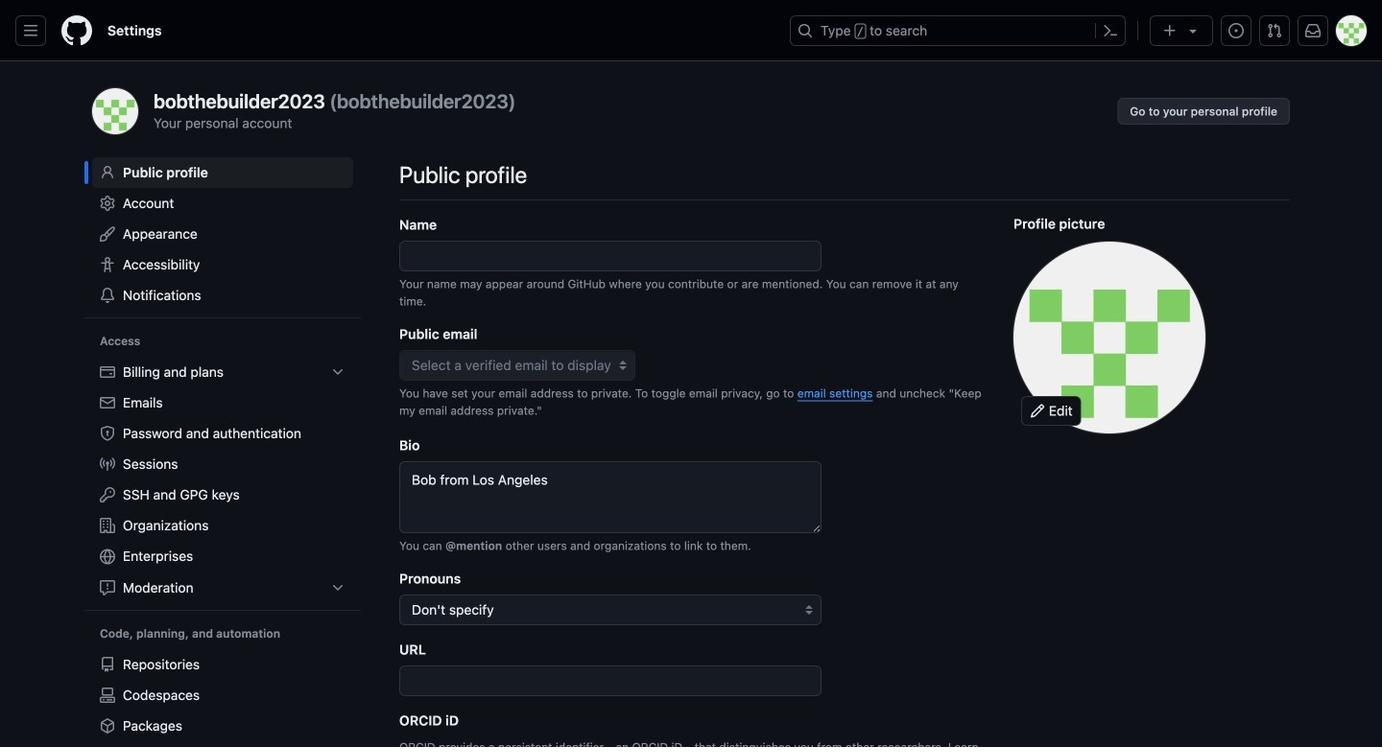 Task type: locate. For each thing, give the bounding box(es) containing it.
None text field
[[399, 241, 822, 272], [399, 666, 822, 697], [399, 241, 822, 272], [399, 666, 822, 697]]

git pull request image
[[1267, 23, 1283, 38]]

triangle down image
[[1186, 23, 1201, 38]]

notifications image
[[1306, 23, 1321, 38]]

bell image
[[100, 288, 115, 303]]

pencil image
[[1030, 404, 1046, 419]]

gear image
[[100, 196, 115, 211]]

0 vertical spatial list
[[92, 357, 353, 604]]

issue opened image
[[1229, 23, 1244, 38]]

Tell us a little bit about yourself text field
[[399, 462, 822, 534]]

mail image
[[100, 396, 115, 411]]

1 vertical spatial list
[[92, 650, 353, 748]]

accessibility image
[[100, 257, 115, 273]]

list
[[92, 357, 353, 604], [92, 650, 353, 748]]

globe image
[[100, 550, 115, 565]]

plus image
[[1163, 23, 1178, 38]]

package image
[[100, 719, 115, 734]]

shield lock image
[[100, 426, 115, 442]]

homepage image
[[61, 15, 92, 46]]

organization image
[[100, 518, 115, 534]]



Task type: describe. For each thing, give the bounding box(es) containing it.
paintbrush image
[[100, 227, 115, 242]]

@bobthebuilder2023 image
[[92, 88, 138, 134]]

person image
[[100, 165, 115, 181]]

2 list from the top
[[92, 650, 353, 748]]

@bobthebuilder2023 image
[[1014, 242, 1206, 434]]

repo image
[[100, 658, 115, 673]]

broadcast image
[[100, 457, 115, 472]]

codespaces image
[[100, 688, 115, 704]]

command palette image
[[1103, 23, 1119, 38]]

key image
[[100, 488, 115, 503]]

1 list from the top
[[92, 357, 353, 604]]



Task type: vqa. For each thing, say whether or not it's contained in the screenshot.
leftmost @bobthebuilder2023 IMAGE
yes



